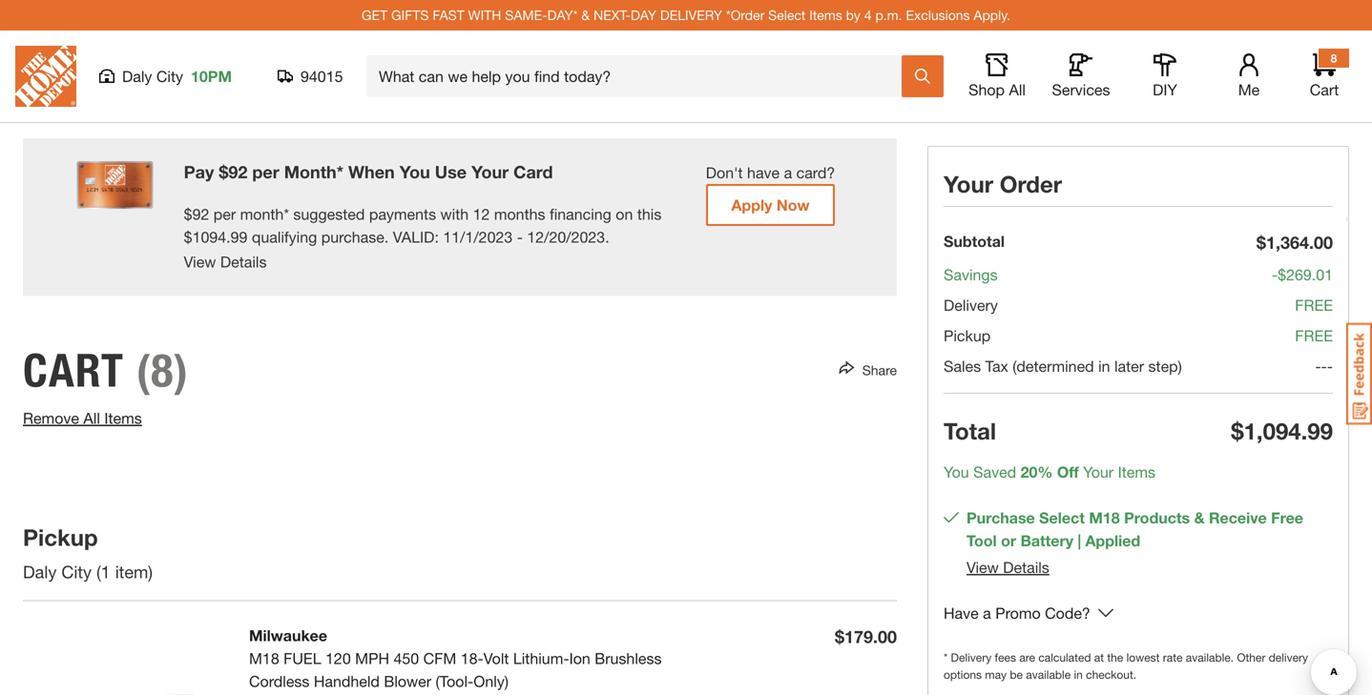Task type: vqa. For each thing, say whether or not it's contained in the screenshot.
topmost in
yes



Task type: describe. For each thing, give the bounding box(es) containing it.
cfm
[[423, 650, 457, 668]]

me
[[1239, 81, 1260, 99]]

are
[[1020, 652, 1036, 665]]

(tool-
[[436, 673, 474, 691]]

ion
[[569, 650, 591, 668]]

available.
[[1186, 652, 1234, 665]]

)
[[148, 562, 153, 583]]

pay $ 92 per month* when you use your card
[[184, 162, 553, 182]]

sales tax (determined in later step)
[[944, 357, 1183, 376]]

0 vertical spatial &
[[582, 7, 590, 23]]

1094.99 qualifying purchase. valid: 11/1/2023 - 12/20/2023. view details
[[184, 228, 610, 271]]

daly city 10pm
[[122, 67, 232, 85]]

$ inside the months financing on this $
[[184, 228, 192, 246]]

services
[[1052, 81, 1111, 99]]

0 horizontal spatial view details button
[[184, 250, 267, 273]]

1 horizontal spatial pickup
[[944, 327, 991, 345]]

2 free from the top
[[1296, 327, 1334, 345]]

1 vertical spatial view details button
[[967, 559, 1050, 577]]

120
[[326, 650, 351, 668]]

on
[[616, 205, 633, 223]]

1 vertical spatial view
[[967, 559, 999, 577]]

1 horizontal spatial in
[[1099, 357, 1111, 376]]

daly city ( 1 item )
[[23, 562, 158, 583]]

the
[[1108, 652, 1124, 665]]

exclusions
[[906, 7, 970, 23]]

with
[[441, 205, 469, 223]]

available
[[1026, 669, 1071, 682]]

& inside "purchase select m18 products & receive free tool or battery"
[[1195, 509, 1205, 527]]

sales
[[944, 357, 981, 376]]

0 horizontal spatial your
[[472, 162, 509, 182]]

daly for daly city ( 1 item )
[[23, 562, 57, 583]]

fast
[[433, 7, 465, 23]]

presentation image
[[77, 161, 153, 209]]

subtotal
[[944, 232, 1005, 251]]

suggested
[[293, 205, 365, 223]]

0 horizontal spatial 92
[[192, 205, 209, 223]]

get
[[362, 7, 388, 23]]

0 vertical spatial $
[[219, 162, 228, 182]]

gifts
[[391, 7, 429, 23]]

when
[[348, 162, 395, 182]]

1 horizontal spatial details
[[1003, 559, 1050, 577]]

use
[[435, 162, 467, 182]]

$269.01
[[1278, 266, 1334, 284]]

month*
[[240, 205, 289, 223]]

rate
[[1163, 652, 1183, 665]]

or
[[1001, 532, 1017, 550]]

have
[[747, 164, 780, 182]]

cart 8
[[1310, 52, 1340, 99]]

(8)
[[136, 343, 189, 398]]

18-
[[461, 650, 484, 668]]

services button
[[1051, 53, 1112, 99]]

receive
[[1209, 509, 1267, 527]]

card
[[514, 162, 553, 182]]

have
[[944, 605, 979, 623]]

pay
[[184, 162, 214, 182]]

only)
[[474, 673, 509, 691]]

-$269.01
[[1272, 266, 1334, 284]]

products
[[1125, 509, 1190, 527]]

the home depot logo image
[[15, 46, 76, 107]]

*
[[944, 652, 948, 665]]

all for remove
[[83, 409, 100, 428]]

payments
[[369, 205, 436, 223]]

months
[[494, 205, 546, 223]]

(
[[96, 562, 101, 583]]

get gifts fast with same-day* & next-day delivery *order select items by 4 p.m. exclusions apply.
[[362, 7, 1011, 23]]

diy
[[1153, 81, 1178, 99]]

off
[[1058, 463, 1079, 482]]

mph
[[355, 650, 389, 668]]

What can we help you find today? search field
[[379, 56, 901, 96]]

item
[[1118, 463, 1148, 482]]

tax
[[986, 357, 1009, 376]]

a inside "have a promo code?" link
[[983, 605, 992, 623]]

total
[[944, 418, 997, 445]]

12/20/2023.
[[527, 228, 610, 246]]

$1,094.99
[[1232, 418, 1334, 445]]

card?
[[797, 164, 835, 182]]

tool
[[967, 532, 997, 550]]

battery
[[1021, 532, 1074, 550]]

share
[[863, 363, 897, 379]]

shop
[[969, 81, 1005, 99]]

by
[[846, 7, 861, 23]]

later
[[1115, 357, 1145, 376]]

feedback link image
[[1347, 323, 1373, 426]]

item
[[115, 562, 148, 583]]

don't have a card?
[[706, 164, 835, 182]]

delivery inside * delivery fees are calculated at the lowest rate available. other delivery options may be available in checkout.
[[951, 652, 992, 665]]

code?
[[1045, 605, 1091, 623]]

day*
[[548, 7, 578, 23]]

applied
[[1086, 532, 1141, 550]]

purchase.
[[321, 228, 389, 246]]

have a promo code? link
[[944, 602, 1091, 627]]

same-
[[505, 7, 548, 23]]

select inside "purchase select m18 products & receive free tool or battery"
[[1040, 509, 1085, 527]]

p.m.
[[876, 7, 903, 23]]

brushless
[[595, 650, 662, 668]]

volt
[[484, 650, 509, 668]]



Task type: locate. For each thing, give the bounding box(es) containing it.
0 vertical spatial per
[[252, 162, 279, 182]]

delivery down savings
[[944, 296, 998, 315]]

0 horizontal spatial daly
[[23, 562, 57, 583]]

0 horizontal spatial pickup
[[23, 524, 98, 551]]

|
[[1078, 532, 1082, 550]]

0 vertical spatial city
[[156, 67, 183, 85]]

don't
[[706, 164, 743, 182]]

0 vertical spatial details
[[220, 253, 267, 271]]

1 horizontal spatial &
[[1195, 509, 1205, 527]]

a right 'have'
[[983, 605, 992, 623]]

view down 1094.99 on the left top of page
[[184, 253, 216, 271]]

0 horizontal spatial m18
[[249, 650, 279, 668]]

1 vertical spatial in
[[1074, 669, 1083, 682]]

0 vertical spatial pickup
[[944, 327, 991, 345]]

1 vertical spatial &
[[1195, 509, 1205, 527]]

lowest
[[1127, 652, 1160, 665]]

0 vertical spatial you
[[400, 162, 430, 182]]

1 horizontal spatial items
[[810, 7, 843, 23]]

next-
[[594, 7, 631, 23]]

0 vertical spatial delivery
[[944, 296, 998, 315]]

0 vertical spatial view
[[184, 253, 216, 271]]

free up ---
[[1296, 327, 1334, 345]]

1 vertical spatial free
[[1296, 327, 1334, 345]]

your order
[[944, 170, 1063, 198]]

pickup up daly city ( 1 item ) at the bottom left of page
[[23, 524, 98, 551]]

1 horizontal spatial 92
[[228, 162, 248, 182]]

you saved 20% off your item s
[[944, 463, 1156, 482]]

1 horizontal spatial select
[[1040, 509, 1085, 527]]

0 horizontal spatial &
[[582, 7, 590, 23]]

purchase select m18 products & receive free tool or battery
[[967, 509, 1304, 550]]

0 horizontal spatial view
[[184, 253, 216, 271]]

2 vertical spatial $
[[184, 228, 192, 246]]

m18
[[1089, 509, 1120, 527], [249, 650, 279, 668]]

all inside button
[[1009, 81, 1026, 99]]

- inside 1094.99 qualifying purchase. valid: 11/1/2023 - 12/20/2023. view details
[[517, 228, 523, 246]]

select up battery
[[1040, 509, 1085, 527]]

fuel
[[284, 650, 321, 668]]

delivery
[[660, 7, 723, 23]]

at
[[1095, 652, 1104, 665]]

1 vertical spatial items
[[104, 409, 142, 428]]

details down or
[[1003, 559, 1050, 577]]

items left by
[[810, 7, 843, 23]]

items down cart (8)
[[104, 409, 142, 428]]

1 vertical spatial pickup
[[23, 524, 98, 551]]

0 vertical spatial free
[[1296, 296, 1334, 315]]

1 horizontal spatial m18
[[1089, 509, 1120, 527]]

share link
[[855, 363, 897, 379]]

daly for daly city 10pm
[[122, 67, 152, 85]]

1 horizontal spatial view details button
[[967, 559, 1050, 577]]

0 horizontal spatial a
[[784, 164, 792, 182]]

select right *order
[[769, 7, 806, 23]]

you left the saved
[[944, 463, 970, 482]]

1 horizontal spatial all
[[1009, 81, 1026, 99]]

0 horizontal spatial per
[[214, 205, 236, 223]]

12
[[473, 205, 490, 223]]

view inside 1094.99 qualifying purchase. valid: 11/1/2023 - 12/20/2023. view details
[[184, 253, 216, 271]]

*order
[[726, 7, 765, 23]]

calculated
[[1039, 652, 1092, 665]]

qualifying
[[252, 228, 317, 246]]

view details button down 1094.99 on the left top of page
[[184, 250, 267, 273]]

m18 inside "purchase select m18 products & receive free tool or battery"
[[1089, 509, 1120, 527]]

& right day* on the top left
[[582, 7, 590, 23]]

0 vertical spatial daly
[[122, 67, 152, 85]]

options
[[944, 669, 982, 682]]

0 vertical spatial a
[[784, 164, 792, 182]]

0 horizontal spatial you
[[400, 162, 430, 182]]

daly left the 10pm
[[122, 67, 152, 85]]

$ up 1094.99 on the left top of page
[[184, 205, 192, 223]]

(determined
[[1013, 357, 1095, 376]]

milwaukee
[[249, 627, 327, 645]]

cart
[[1310, 81, 1340, 99]]

$
[[219, 162, 228, 182], [184, 205, 192, 223], [184, 228, 192, 246]]

in inside * delivery fees are calculated at the lowest rate available. other delivery options may be available in checkout.
[[1074, 669, 1083, 682]]

0 vertical spatial m18
[[1089, 509, 1120, 527]]

delivery
[[944, 296, 998, 315], [951, 652, 992, 665]]

remove
[[23, 409, 79, 428]]

1 vertical spatial a
[[983, 605, 992, 623]]

1 vertical spatial select
[[1040, 509, 1085, 527]]

0 vertical spatial select
[[769, 7, 806, 23]]

0 vertical spatial in
[[1099, 357, 1111, 376]]

1 horizontal spatial daly
[[122, 67, 152, 85]]

free
[[1272, 509, 1304, 527]]

4
[[865, 7, 872, 23]]

1 vertical spatial all
[[83, 409, 100, 428]]

m18 up cordless
[[249, 650, 279, 668]]

your up subtotal
[[944, 170, 994, 198]]

94015 button
[[278, 67, 344, 86]]

remove all items link
[[23, 409, 142, 428]]

months financing on this $
[[184, 205, 662, 246]]

8
[[1331, 52, 1338, 65]]

1 horizontal spatial city
[[156, 67, 183, 85]]

1
[[101, 562, 110, 583]]

1 free from the top
[[1296, 296, 1334, 315]]

your right use
[[472, 162, 509, 182]]

diy button
[[1135, 53, 1196, 99]]

m18 up | applied
[[1089, 509, 1120, 527]]

pickup up sales
[[944, 327, 991, 345]]

details inside 1094.99 qualifying purchase. valid: 11/1/2023 - 12/20/2023. view details
[[220, 253, 267, 271]]

1 horizontal spatial view
[[967, 559, 999, 577]]

1 horizontal spatial your
[[944, 170, 994, 198]]

product image
[[23, 625, 219, 696]]

other
[[1237, 652, 1266, 665]]

per up month*
[[252, 162, 279, 182]]

11/1/2023
[[443, 228, 513, 246]]

free down the $269.01
[[1296, 296, 1334, 315]]

your right off
[[1084, 463, 1114, 482]]

450
[[394, 650, 419, 668]]

m18 inside milwaukee m18 fuel 120 mph 450 cfm 18-volt lithium-ion brushless cordless handheld blower (tool-only)
[[249, 650, 279, 668]]

0 horizontal spatial items
[[104, 409, 142, 428]]

1 horizontal spatial you
[[944, 463, 970, 482]]

city for 10pm
[[156, 67, 183, 85]]

delivery up options
[[951, 652, 992, 665]]

$ down pay
[[184, 228, 192, 246]]

10pm
[[191, 67, 232, 85]]

0 horizontal spatial in
[[1074, 669, 1083, 682]]

now
[[777, 196, 810, 214]]

0 horizontal spatial city
[[61, 562, 92, 583]]

in down calculated
[[1074, 669, 1083, 682]]

1 vertical spatial you
[[944, 463, 970, 482]]

1 vertical spatial m18
[[249, 650, 279, 668]]

handheld
[[314, 673, 380, 691]]

s
[[1148, 463, 1156, 482]]

| applied
[[1074, 532, 1141, 550]]

purchase
[[967, 509, 1035, 527]]

view details button down or
[[967, 559, 1050, 577]]

0 vertical spatial items
[[810, 7, 843, 23]]

1 horizontal spatial a
[[983, 605, 992, 623]]

1 vertical spatial city
[[61, 562, 92, 583]]

1 vertical spatial 92
[[192, 205, 209, 223]]

0 vertical spatial 92
[[228, 162, 248, 182]]

savings
[[944, 266, 998, 284]]

2 horizontal spatial your
[[1084, 463, 1114, 482]]

financing
[[550, 205, 612, 223]]

saved
[[974, 463, 1017, 482]]

1 vertical spatial delivery
[[951, 652, 992, 665]]

1 horizontal spatial per
[[252, 162, 279, 182]]

1 vertical spatial $
[[184, 205, 192, 223]]

city left the (
[[61, 562, 92, 583]]

all right shop
[[1009, 81, 1026, 99]]

may
[[985, 669, 1007, 682]]

view down tool
[[967, 559, 999, 577]]

0 vertical spatial view details button
[[184, 250, 267, 273]]

92 up 1094.99 on the left top of page
[[192, 205, 209, 223]]

1 vertical spatial daly
[[23, 562, 57, 583]]

you left use
[[400, 162, 430, 182]]

& left receive at the bottom right
[[1195, 509, 1205, 527]]

all for shop
[[1009, 81, 1026, 99]]

city for (
[[61, 562, 92, 583]]

a right have
[[784, 164, 792, 182]]

your
[[472, 162, 509, 182], [944, 170, 994, 198], [1084, 463, 1114, 482]]

details down 1094.99 on the left top of page
[[220, 253, 267, 271]]

92 right pay
[[228, 162, 248, 182]]

select
[[769, 7, 806, 23], [1040, 509, 1085, 527]]

all right remove
[[83, 409, 100, 428]]

in left later
[[1099, 357, 1111, 376]]

1 vertical spatial per
[[214, 205, 236, 223]]

0 vertical spatial all
[[1009, 81, 1026, 99]]

-
[[517, 228, 523, 246], [1272, 266, 1278, 284], [1316, 357, 1322, 376], [1322, 357, 1328, 376], [1328, 357, 1334, 376]]

per up 1094.99 on the left top of page
[[214, 205, 236, 223]]

0 horizontal spatial select
[[769, 7, 806, 23]]

94015
[[301, 67, 343, 85]]

with
[[468, 7, 502, 23]]

have a promo code?
[[944, 605, 1091, 623]]

0 horizontal spatial all
[[83, 409, 100, 428]]

daly left the (
[[23, 562, 57, 583]]

cordless
[[249, 673, 310, 691]]

free
[[1296, 296, 1334, 315], [1296, 327, 1334, 345]]

$ right pay
[[219, 162, 228, 182]]

cart (8)
[[23, 343, 189, 398]]

* delivery fees are calculated at the lowest rate available. other delivery options may be available in checkout.
[[944, 652, 1309, 682]]

0 horizontal spatial details
[[220, 253, 267, 271]]

cart
[[23, 343, 124, 398]]

1 vertical spatial details
[[1003, 559, 1050, 577]]

details
[[220, 253, 267, 271], [1003, 559, 1050, 577]]

lithium-
[[513, 650, 569, 668]]

apply now button
[[706, 184, 835, 226]]

city left the 10pm
[[156, 67, 183, 85]]

shop all button
[[967, 53, 1028, 99]]

---
[[1316, 357, 1334, 376]]

valid:
[[393, 228, 439, 246]]



